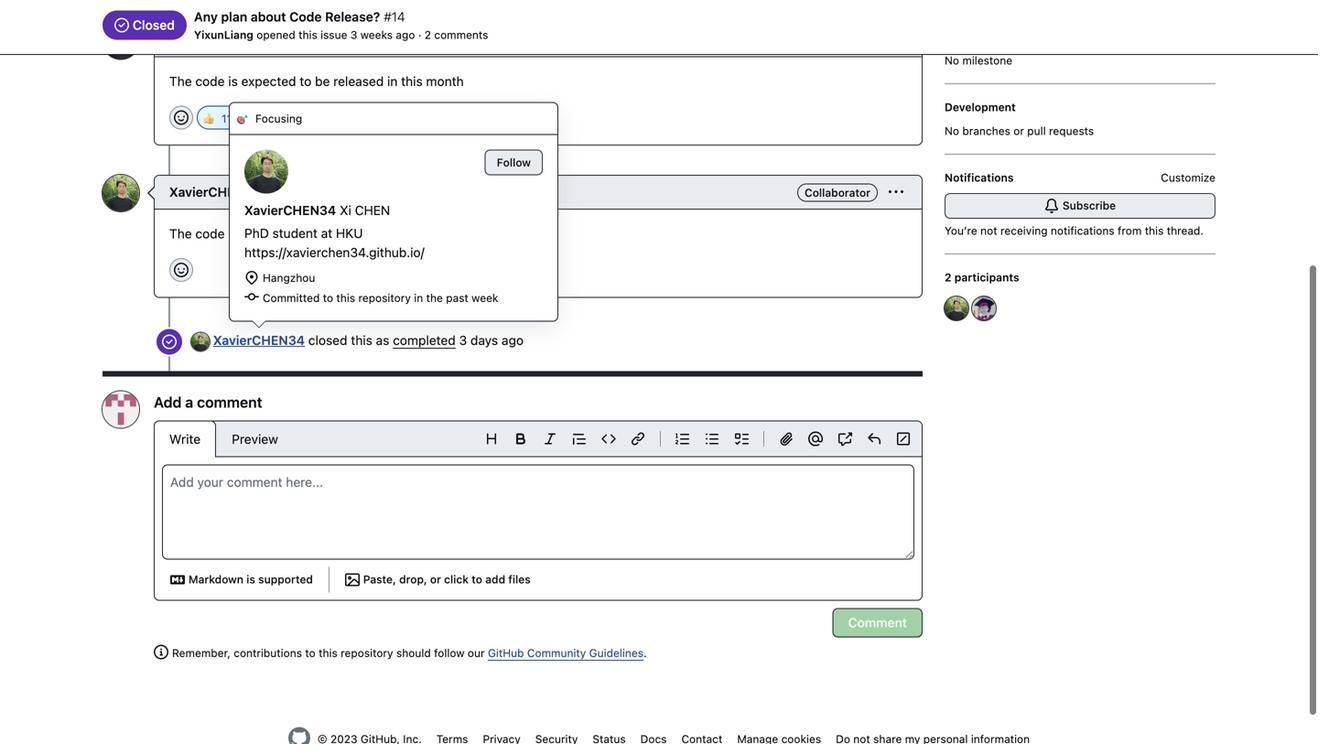 Task type: describe. For each thing, give the bounding box(es) containing it.
user login and name element
[[244, 201, 543, 220]]

committed
[[263, 292, 320, 304]]

add a comment
[[154, 394, 262, 411]]

markdown
[[189, 573, 244, 586]]

at
[[321, 226, 332, 241]]

hangzhou
[[263, 271, 315, 284]]

supported
[[258, 573, 313, 586]]

code
[[289, 9, 322, 24]]

xavierchen34 link up the  code is released
[[169, 184, 261, 200]]

0 horizontal spatial in
[[387, 74, 398, 89]]

guidelines
[[589, 647, 644, 660]]

you're not receiving notifications from this thread.
[[945, 224, 1204, 237]]

2 inside any plan about code release? #14 yixunliang opened this issue 3 weeks ago · 2 comments
[[425, 28, 431, 41]]

paste, drop, or click to add files button
[[337, 567, 539, 593]]

customize
[[1161, 171, 1216, 184]]

milestone
[[963, 54, 1013, 67]]

follow
[[434, 647, 465, 660]]

add or remove reactions image for first add or remove reactions element from the top of the page
[[174, 110, 189, 125]]

@stephmara image
[[103, 391, 139, 428]]

xavierchen34 for xavierchen34 commented 2 weeks ago
[[169, 32, 261, 47]]

2 horizontal spatial @xavierchen34 image
[[945, 297, 969, 320]]

pull
[[1027, 125, 1046, 137]]

weeks down release?
[[349, 32, 386, 47]]

click
[[444, 573, 469, 586]]

#14
[[384, 9, 405, 24]]

days
[[471, 333, 498, 348]]

1 add or remove reactions element from the top
[[169, 106, 193, 130]]

collaborator
[[805, 186, 871, 199]]

show options image
[[889, 185, 904, 200]]

should
[[396, 647, 431, 660]]

ago inside any plan about code release? #14 yixunliang opened this issue 3 weeks ago · 2 comments
[[396, 28, 415, 41]]

🎯 focusing
[[237, 112, 302, 125]]

receiving
[[1001, 224, 1048, 237]]

cross reference image
[[838, 432, 852, 446]]

comment
[[848, 615, 907, 630]]

this left as
[[351, 333, 372, 348]]

xavierchen34 for xavierchen34 commented
[[169, 184, 261, 200]]

to inside button
[[472, 573, 482, 586]]

write button
[[154, 421, 216, 457]]

branches
[[963, 125, 1011, 137]]

remember, contributions to this repository should follow     our github community guidelines .
[[172, 647, 647, 660]]

hku
[[336, 226, 363, 241]]

is for released
[[228, 226, 238, 241]]

opened
[[257, 28, 295, 41]]

about
[[251, 9, 286, 24]]

add
[[485, 573, 505, 586]]

select milestones element
[[945, 28, 1216, 69]]

👍
[[203, 112, 214, 126]]

participants
[[955, 271, 1020, 284]]

3 inside any plan about code release? #14 yixunliang opened this issue 3 weeks ago · 2 comments
[[350, 28, 357, 41]]

yixunliang
[[194, 28, 253, 41]]

0 horizontal spatial @xavierchen34 image
[[191, 333, 210, 351]]

to left the be
[[300, 74, 312, 89]]

this right from
[[1145, 224, 1164, 237]]

our
[[468, 647, 485, 660]]

closed
[[133, 17, 175, 32]]

to right the contributions
[[305, 647, 316, 660]]

paste,
[[363, 573, 396, 586]]

phd
[[244, 226, 269, 241]]

code for expected
[[195, 74, 225, 89]]

subscribe
[[1063, 199, 1116, 212]]

comment button
[[833, 608, 923, 638]]

code image
[[601, 432, 616, 446]]

comment
[[197, 394, 262, 411]]

xavierchen34 xi chen phd student at hku https://xavierchen34.github.io/
[[244, 203, 425, 260]]

student
[[272, 226, 318, 241]]

code for released
[[195, 226, 225, 241]]

  text field inside write tab panel
[[163, 466, 914, 559]]

no milestone
[[945, 54, 1013, 67]]

the for the code is expected to be released in this month
[[169, 74, 192, 89]]

past
[[446, 292, 469, 304]]

or for pull
[[1014, 125, 1024, 137]]

you're
[[945, 224, 978, 237]]

location image
[[244, 271, 259, 285]]

@xavierchen34 image for the code is expected to be released in this month
[[103, 22, 139, 59]]

xavierchen34 closed this as completed 3 days ago
[[213, 333, 524, 348]]

.
[[644, 647, 647, 660]]

commented for xavierchen34 commented 2 weeks ago
[[264, 32, 335, 47]]

drop,
[[399, 573, 427, 586]]

development
[[945, 101, 1016, 114]]

@yixunliang image
[[972, 297, 996, 320]]

paste, drop, or click to add files
[[363, 573, 531, 586]]

this right the contributions
[[319, 647, 338, 660]]

any
[[194, 9, 218, 24]]

expected
[[241, 74, 296, 89]]

1 horizontal spatial 3
[[459, 333, 467, 348]]

from
[[1118, 224, 1142, 237]]

xavierchen34 commented
[[169, 184, 338, 200]]

1 vertical spatial released
[[241, 226, 292, 241]]

notifications
[[1051, 224, 1115, 237]]

chen
[[355, 203, 390, 218]]

github
[[488, 647, 524, 660]]

0 vertical spatial repository
[[358, 292, 411, 304]]

xavierchen34 commented 2 weeks ago
[[169, 32, 412, 47]]

the  code is released
[[169, 226, 292, 241]]

write
[[169, 432, 201, 447]]

subscribe button
[[945, 193, 1216, 219]]

xi
[[340, 203, 351, 218]]

week
[[472, 292, 498, 304]]

preview
[[232, 432, 278, 447]]

contributions
[[234, 647, 302, 660]]

issue
[[321, 28, 347, 41]]

a
[[185, 394, 193, 411]]

closed
[[308, 333, 347, 348]]

list unordered image
[[705, 432, 720, 446]]

info image
[[154, 645, 168, 660]]

plan
[[221, 9, 247, 24]]

this inside any plan about code release? #14 yixunliang opened this issue 3 weeks ago · 2 comments
[[299, 28, 317, 41]]

be
[[315, 74, 330, 89]]

or for click
[[430, 573, 441, 586]]



Task type: locate. For each thing, give the bounding box(es) containing it.
1 vertical spatial add or remove reactions image
[[174, 263, 189, 277]]

markdown is supported link
[[162, 567, 321, 593]]

markdown is supported
[[189, 573, 313, 586]]

this up closed
[[336, 292, 355, 304]]

2 weeks ago link
[[338, 32, 412, 47]]

2 participants
[[945, 271, 1020, 284]]

focusing
[[255, 112, 302, 125]]

1 vertical spatial in
[[414, 292, 423, 304]]

this
[[299, 28, 317, 41], [401, 74, 423, 89], [1145, 224, 1164, 237], [336, 292, 355, 304], [351, 333, 372, 348], [319, 647, 338, 660]]

month
[[426, 74, 464, 89]]

1 horizontal spatial or
[[1014, 125, 1024, 137]]

·
[[418, 28, 421, 41]]

the
[[426, 292, 443, 304]]

git commit image
[[244, 290, 259, 304]]

0 vertical spatial commented
[[264, 32, 335, 47]]

release?
[[325, 9, 380, 24]]

2 down release?
[[338, 32, 346, 47]]

the for the  code is released
[[169, 226, 192, 241]]

1 no from the top
[[945, 54, 959, 67]]

repository
[[358, 292, 411, 304], [341, 647, 393, 660]]

commented down code
[[264, 32, 335, 47]]

reply image
[[867, 432, 882, 446]]

xavierchen34 down git commit image
[[213, 333, 305, 348]]

xavierchen34 up the  code is released
[[169, 184, 261, 200]]

0 horizontal spatial 3
[[350, 28, 357, 41]]

in left the
[[414, 292, 423, 304]]

quote image
[[572, 432, 587, 446]]

italic image
[[543, 432, 558, 446]]

3 days ago link
[[459, 333, 524, 348]]

11
[[222, 112, 232, 125]]

2 commented from the top
[[264, 184, 335, 200]]

issue closed image
[[114, 18, 129, 32]]

in
[[387, 74, 398, 89], [414, 292, 423, 304]]

0 horizontal spatial released
[[241, 226, 292, 241]]

to
[[300, 74, 312, 89], [323, 292, 333, 304], [472, 573, 482, 586], [305, 647, 316, 660]]

xavierchen34 down any
[[169, 32, 261, 47]]

0 vertical spatial released
[[333, 74, 384, 89]]

in down 2 weeks ago link
[[387, 74, 398, 89]]

add or remove reactions element left 👍
[[169, 106, 193, 130]]

add a comment element
[[154, 391, 923, 638]]

or inside link issues element
[[1014, 125, 1024, 137]]

1 commented from the top
[[264, 32, 335, 47]]

2 add or remove reactions element from the top
[[169, 258, 193, 282]]

2 vertical spatial @xavierchen34 image
[[191, 333, 210, 351]]

heading image
[[484, 432, 499, 446]]

1 vertical spatial the
[[169, 226, 192, 241]]

no left milestone
[[945, 54, 959, 67]]

1 vertical spatial @xavierchen34 image
[[103, 175, 139, 211]]

link image
[[631, 432, 645, 446]]

1 vertical spatial is
[[228, 226, 238, 241]]

is left supported
[[247, 573, 255, 586]]

🎯
[[237, 112, 248, 125]]

markdown image
[[170, 573, 185, 587]]

xavierchen34
[[169, 32, 261, 47], [169, 184, 261, 200], [244, 203, 336, 218], [213, 333, 305, 348]]

thread.
[[1167, 224, 1204, 237]]

comments
[[434, 28, 488, 41]]

notifications
[[945, 171, 1014, 184]]

the down closed
[[169, 74, 192, 89]]

1 @xavierchen34 image from the top
[[103, 22, 139, 59]]

write tab panel
[[155, 465, 922, 600]]

to right the committed
[[323, 292, 333, 304]]

0 vertical spatial code
[[195, 74, 225, 89]]

1 vertical spatial code
[[195, 226, 225, 241]]

released
[[333, 74, 384, 89], [241, 226, 292, 241]]

Follow XavierCHEN34 submit
[[485, 150, 543, 175]]

no branches or pull requests
[[945, 125, 1094, 137]]

add or remove reactions image down the  code is released
[[174, 263, 189, 277]]

any plan about code release? link
[[194, 7, 380, 27]]

0 vertical spatial is
[[228, 74, 238, 89]]

user location element
[[244, 270, 543, 286]]

repository down user location element
[[358, 292, 411, 304]]

add a comment tab list
[[154, 421, 294, 457]]

xi chen link
[[340, 203, 390, 218]]

add or remove reactions element
[[169, 106, 193, 130], [169, 258, 193, 282]]

2 code from the top
[[195, 226, 225, 241]]

0 horizontal spatial 2
[[338, 32, 346, 47]]

completed
[[393, 333, 456, 348]]

https://xavierchen34.github.io/
[[244, 245, 425, 260]]

add or remove reactions image
[[174, 110, 189, 125], [174, 263, 189, 277]]

is left expected in the top left of the page
[[228, 74, 238, 89]]

code up 👍
[[195, 74, 225, 89]]

@xavierchen34 image down 🎯 focusing
[[244, 150, 288, 194]]

0 vertical spatial or
[[1014, 125, 1024, 137]]

to left add
[[472, 573, 482, 586]]

issue closed image
[[162, 335, 177, 349]]

3 down release?
[[350, 28, 357, 41]]

completed link
[[393, 333, 456, 348]]

@xavierchen34 image left '@yixunliang' "icon"
[[945, 297, 969, 320]]

@xavierchen34 image
[[244, 150, 288, 194], [945, 297, 969, 320], [191, 333, 210, 351]]

files
[[508, 573, 531, 586]]

0 vertical spatial no
[[945, 54, 959, 67]]

2 horizontal spatial 2
[[945, 271, 952, 284]]

2 right ·
[[425, 28, 431, 41]]

2 no from the top
[[945, 125, 959, 137]]

is
[[228, 74, 238, 89], [228, 226, 238, 241], [247, 573, 255, 586]]

list ordered image
[[676, 432, 690, 446]]

1 vertical spatial commented
[[264, 184, 335, 200]]

1 code from the top
[[195, 74, 225, 89]]

weeks
[[360, 28, 393, 41], [349, 32, 386, 47]]

xavierchen34 link down any
[[169, 32, 261, 47]]

@xavierchen34 image
[[103, 22, 139, 59], [103, 175, 139, 211]]

or inside button
[[430, 573, 441, 586]]

xavierchen34 for xavierchen34 closed this as completed 3 days ago
[[213, 333, 305, 348]]

not
[[981, 224, 998, 237]]

released down xavierchen34 commented
[[241, 226, 292, 241]]

the
[[169, 74, 192, 89], [169, 226, 192, 241]]

bold image
[[514, 432, 528, 446]]

homepage image
[[288, 727, 310, 744]]

xavierchen34 link down git commit image
[[213, 333, 305, 348]]

the code is expected to be released in this month
[[169, 74, 464, 89]]

  text field
[[163, 466, 914, 559]]

community
[[527, 647, 586, 660]]

xavierchen34 inside 'xavierchen34 xi chen phd student at hku https://xavierchen34.github.io/'
[[244, 203, 336, 218]]

diff ignored image
[[896, 432, 911, 446]]

0 vertical spatial @xavierchen34 image
[[103, 22, 139, 59]]

2 the from the top
[[169, 226, 192, 241]]

the left phd
[[169, 226, 192, 241]]

tasklist image
[[734, 432, 749, 446]]

link issues element
[[945, 99, 1216, 139]]

1 vertical spatial or
[[430, 573, 441, 586]]

2 left participants
[[945, 271, 952, 284]]

no left branches
[[945, 125, 959, 137]]

requests
[[1049, 125, 1094, 137]]

@xavierchen34 image for the  code is released
[[103, 175, 139, 211]]

1 the from the top
[[169, 74, 192, 89]]

0 vertical spatial the
[[169, 74, 192, 89]]

ago
[[396, 28, 415, 41], [390, 32, 412, 47], [502, 333, 524, 348]]

2 add or remove reactions image from the top
[[174, 263, 189, 277]]

0 vertical spatial add or remove reactions element
[[169, 106, 193, 130]]

2 vertical spatial is
[[247, 573, 255, 586]]

1 horizontal spatial released
[[333, 74, 384, 89]]

1 vertical spatial @xavierchen34 image
[[945, 297, 969, 320]]

3 left days
[[459, 333, 467, 348]]

this down code
[[299, 28, 317, 41]]

0 vertical spatial @xavierchen34 image
[[244, 150, 288, 194]]

@xavierchen34 image right issue closed icon
[[191, 333, 210, 351]]

add or remove reactions image for second add or remove reactions element
[[174, 263, 189, 277]]

or left click
[[430, 573, 441, 586]]

as
[[376, 333, 389, 348]]

weeks inside any plan about code release? #14 yixunliang opened this issue 3 weeks ago · 2 comments
[[360, 28, 393, 41]]

code
[[195, 74, 225, 89], [195, 226, 225, 241]]

1 vertical spatial repository
[[341, 647, 393, 660]]

commented for xavierchen34 commented
[[264, 184, 335, 200]]

any plan about code release? #14 yixunliang opened this issue 3 weeks ago · 2 comments
[[194, 9, 488, 41]]

weeks down #14
[[360, 28, 393, 41]]

mention image
[[808, 432, 823, 446]]

commented up student
[[264, 184, 335, 200]]

0 horizontal spatial or
[[430, 573, 441, 586]]

no inside link issues element
[[945, 125, 959, 137]]

committed to this repository in the past week
[[263, 292, 498, 304]]

is for expected
[[228, 74, 238, 89]]

is inside write tab panel
[[247, 573, 255, 586]]

code left phd
[[195, 226, 225, 241]]

no for no branches or pull requests
[[945, 125, 959, 137]]

no
[[945, 54, 959, 67], [945, 125, 959, 137]]

1 horizontal spatial 2
[[425, 28, 431, 41]]

add
[[154, 394, 182, 411]]

remember,
[[172, 647, 231, 660]]

github community guidelines link
[[488, 647, 644, 660]]

0 vertical spatial add or remove reactions image
[[174, 110, 189, 125]]

xavierchen34 up student
[[244, 203, 336, 218]]

bell image
[[1044, 199, 1059, 213]]

1 add or remove reactions image from the top
[[174, 110, 189, 125]]

no for no milestone
[[945, 54, 959, 67]]

1 horizontal spatial in
[[414, 292, 423, 304]]

add or remove reactions image left 👍
[[174, 110, 189, 125]]

this left the "month"
[[401, 74, 423, 89]]

xavierchen34 link up student
[[244, 201, 336, 220]]

yixunliang link
[[194, 28, 253, 41]]

image image
[[345, 573, 360, 587]]

or left pull
[[1014, 125, 1024, 137]]

xavierchen34 for xavierchen34 xi chen phd student at hku https://xavierchen34.github.io/
[[244, 203, 336, 218]]

add or remove reactions element down the  code is released
[[169, 258, 193, 282]]

is left phd
[[228, 226, 238, 241]]

1 vertical spatial 3
[[459, 333, 467, 348]]

commented
[[264, 32, 335, 47], [264, 184, 335, 200]]

or
[[1014, 125, 1024, 137], [430, 573, 441, 586]]

1 horizontal spatial @xavierchen34 image
[[244, 150, 288, 194]]

0 vertical spatial in
[[387, 74, 398, 89]]

2 @xavierchen34 image from the top
[[103, 175, 139, 211]]

0 vertical spatial 3
[[350, 28, 357, 41]]

2
[[425, 28, 431, 41], [338, 32, 346, 47], [945, 271, 952, 284]]

released right the be
[[333, 74, 384, 89]]

repository left the should in the left bottom of the page
[[341, 647, 393, 660]]

paperclip image
[[779, 432, 794, 446]]

preview button
[[216, 421, 294, 457]]

no inside select milestones element
[[945, 54, 959, 67]]

1 vertical spatial no
[[945, 125, 959, 137]]

1 vertical spatial add or remove reactions element
[[169, 258, 193, 282]]



Task type: vqa. For each thing, say whether or not it's contained in the screenshot.
rocket image
no



